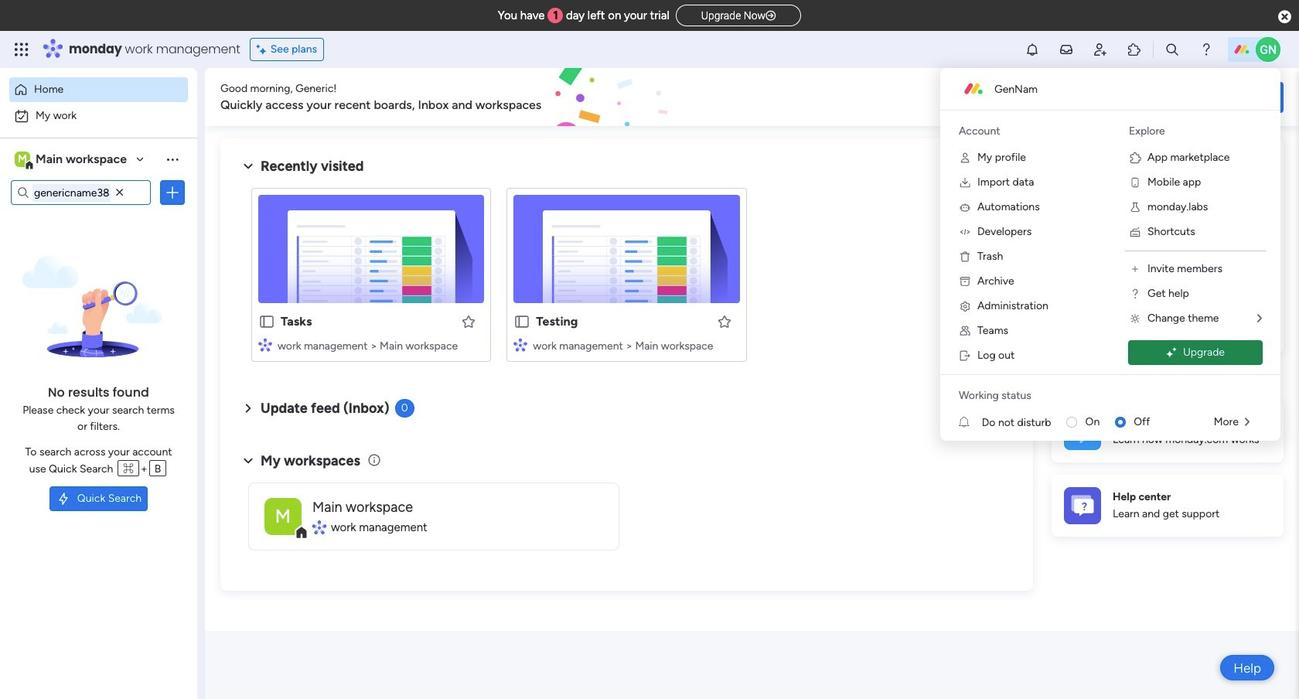Task type: locate. For each thing, give the bounding box(es) containing it.
1 horizontal spatial list arrow image
[[1257, 313, 1262, 324]]

quick search results list box
[[239, 176, 1015, 380]]

close my workspaces image
[[239, 451, 258, 470]]

workspace image
[[15, 151, 30, 168]]

templates image image
[[1066, 148, 1270, 254]]

0 vertical spatial invite members image
[[1093, 42, 1108, 57]]

invite members image
[[1093, 42, 1108, 57], [1129, 263, 1141, 275]]

0 horizontal spatial public board image
[[258, 313, 275, 330]]

clear search image
[[112, 185, 128, 200]]

list arrow image
[[1257, 313, 1262, 324], [1245, 417, 1250, 428]]

see plans image
[[257, 41, 270, 58]]

0 element
[[395, 399, 414, 418]]

add to favorites image
[[461, 314, 477, 329]]

invite members image left monday marketplace image
[[1093, 42, 1108, 57]]

teams image
[[959, 325, 971, 337]]

1 vertical spatial list arrow image
[[1245, 417, 1250, 428]]

Search in workspace field
[[32, 184, 111, 201]]

upgrade stars new image
[[1166, 347, 1177, 358]]

public board image for add to favorites icon
[[514, 313, 531, 330]]

1 horizontal spatial public board image
[[514, 313, 531, 330]]

invite members image up get help "image"
[[1129, 263, 1141, 275]]

monday.labs image
[[1129, 201, 1141, 213]]

0 horizontal spatial list arrow image
[[1245, 417, 1250, 428]]

mobile app image
[[1129, 176, 1141, 189]]

1 vertical spatial invite members image
[[1129, 263, 1141, 275]]

dapulse rightstroke image
[[766, 10, 776, 22]]

open update feed (inbox) image
[[239, 399, 258, 418]]

0 vertical spatial option
[[9, 77, 188, 102]]

select product image
[[14, 42, 29, 57]]

import data image
[[959, 176, 971, 189]]

close recently visited image
[[239, 157, 258, 176]]

0 vertical spatial list arrow image
[[1257, 313, 1262, 324]]

1 vertical spatial option
[[9, 104, 188, 128]]

0 horizontal spatial invite members image
[[1093, 42, 1108, 57]]

1 public board image from the left
[[258, 313, 275, 330]]

2 public board image from the left
[[514, 313, 531, 330]]

public board image
[[258, 313, 275, 330], [514, 313, 531, 330]]

developers image
[[959, 226, 971, 238]]

generic name image
[[1256, 37, 1281, 62]]

option
[[9, 77, 188, 102], [9, 104, 188, 128]]



Task type: vqa. For each thing, say whether or not it's contained in the screenshot.
monday.labs icon
yes



Task type: describe. For each thing, give the bounding box(es) containing it.
workspace selection element
[[15, 150, 129, 170]]

add to favorites image
[[717, 314, 732, 329]]

change theme image
[[1129, 312, 1141, 325]]

dapulse close image
[[1278, 9, 1292, 25]]

archive image
[[959, 275, 971, 288]]

public board image for add to favorites image
[[258, 313, 275, 330]]

help image
[[1199, 42, 1214, 57]]

v2 surfce notifications image
[[959, 414, 982, 430]]

shortcuts image
[[1129, 226, 1141, 238]]

trash image
[[959, 251, 971, 263]]

administration image
[[959, 300, 971, 312]]

v2 bolt switch image
[[1185, 89, 1194, 106]]

workspace image
[[264, 498, 302, 535]]

search everything image
[[1165, 42, 1180, 57]]

v2 user feedback image
[[1064, 88, 1076, 106]]

1 horizontal spatial invite members image
[[1129, 263, 1141, 275]]

getting started element
[[1052, 400, 1284, 462]]

my profile image
[[959, 152, 971, 164]]

options image
[[165, 185, 180, 200]]

monday marketplace image
[[1127, 42, 1142, 57]]

workspace options image
[[165, 151, 180, 167]]

notifications image
[[1025, 42, 1040, 57]]

help center element
[[1052, 474, 1284, 536]]

2 option from the top
[[9, 104, 188, 128]]

log out image
[[959, 350, 971, 362]]

update feed image
[[1059, 42, 1074, 57]]

1 option from the top
[[9, 77, 188, 102]]

automations image
[[959, 201, 971, 213]]

get help image
[[1129, 288, 1141, 300]]



